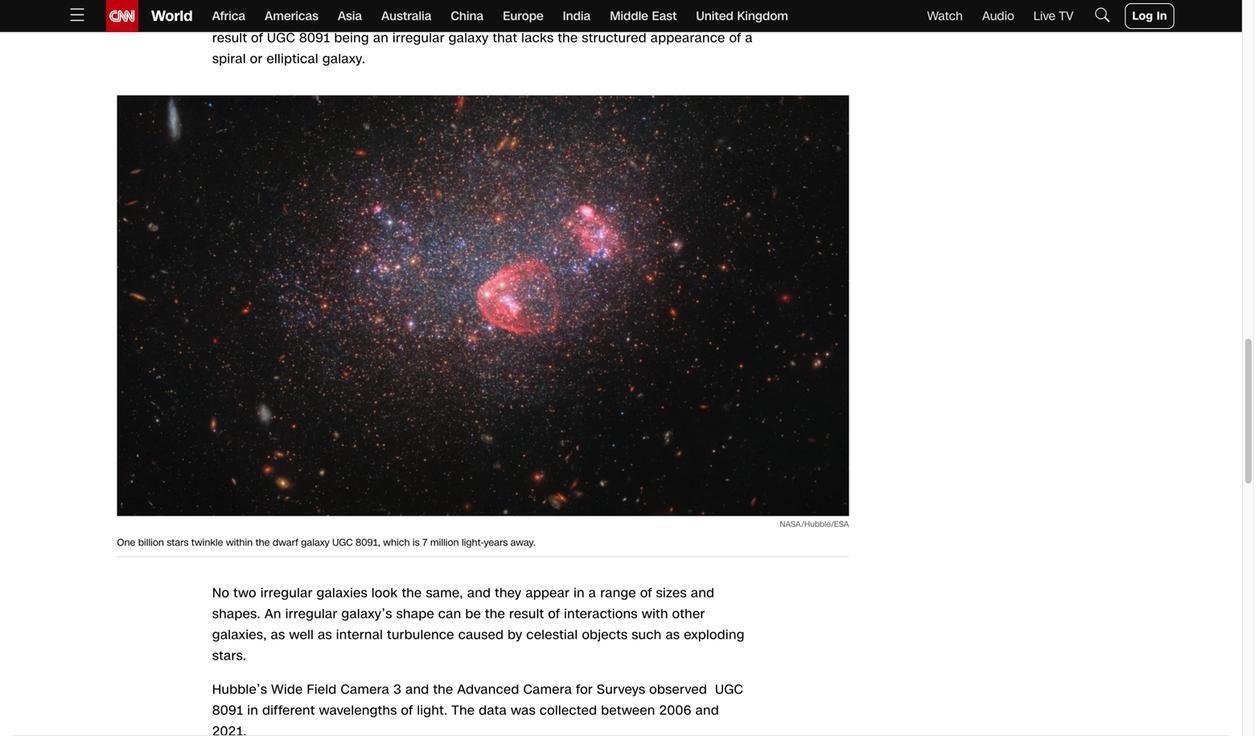 Task type: locate. For each thing, give the bounding box(es) containing it.
irregular down at
[[393, 29, 445, 47]]

2006
[[659, 702, 692, 720]]

galaxy right dwarf
[[301, 536, 330, 550]]

sizes
[[656, 584, 687, 602]]

advanced
[[457, 681, 520, 699]]

europe
[[503, 8, 544, 25]]

tangled
[[616, 0, 663, 5]]

0 vertical spatial ugc
[[267, 29, 295, 47]]

china
[[451, 8, 484, 25]]

1 vertical spatial 8091
[[212, 702, 243, 720]]

7
[[422, 536, 428, 550]]

hastily
[[313, 8, 354, 26]]

can
[[438, 605, 461, 623]]

1 vertical spatial galaxy
[[301, 536, 330, 550]]

as right 'such'
[[666, 626, 680, 644]]

8091 down hastily
[[299, 29, 330, 47]]

shape
[[396, 605, 434, 623]]

0 horizontal spatial result
[[212, 29, 247, 47]]

0 vertical spatial the
[[212, 0, 236, 5]]

for
[[576, 681, 593, 699]]

1 horizontal spatial stars
[[418, 0, 448, 5]]

the
[[212, 0, 236, 5], [614, 8, 638, 26], [452, 702, 475, 720]]

3
[[394, 681, 402, 699]]

is down strings
[[697, 8, 707, 26]]

1 horizontal spatial is
[[697, 8, 707, 26]]

1 horizontal spatial as
[[318, 626, 332, 644]]

between
[[601, 702, 656, 720]]

exploding
[[684, 626, 745, 644]]

1 horizontal spatial 8091
[[299, 29, 330, 47]]

0 vertical spatial irregular
[[393, 29, 445, 47]]

the inside hubble's wide field camera 3 and the advanced camera for surveys observed  ugc 8091 in different wavelengths of light. the data was collected between 2006 and 2021.
[[452, 702, 475, 720]]

irregular up an
[[261, 584, 313, 602]]

the up africa
[[212, 0, 236, 5]]

of up or
[[251, 29, 263, 47]]

collected
[[540, 702, 597, 720]]

galactic
[[240, 0, 289, 5]]

in inside no two irregular galaxies look the same, and they appear in a range of sizes and shapes. an irregular galaxy's shape can be the result of interactions with other galaxies, as well as internal turbulence caused by celestial objects such as exploding stars.
[[574, 584, 585, 602]]

strings
[[667, 0, 709, 5]]

1 horizontal spatial galaxy
[[449, 29, 489, 47]]

1 horizontal spatial camera
[[523, 681, 572, 699]]

irregular up well
[[285, 605, 338, 623]]

0 horizontal spatial is
[[413, 536, 420, 550]]

0 horizontal spatial in
[[247, 702, 258, 720]]

by
[[508, 626, 523, 644]]

internal turbulence
[[336, 626, 454, 644]]

season.
[[562, 8, 610, 26]]

observed
[[650, 681, 707, 699]]

1 horizontal spatial the
[[452, 702, 475, 720]]

log
[[1133, 8, 1153, 24]]

camera up collected
[[523, 681, 572, 699]]

camera
[[341, 681, 390, 699], [523, 681, 572, 699]]

a up interactions
[[589, 584, 596, 602]]

result up by
[[509, 605, 544, 623]]

interactions
[[564, 605, 638, 623]]

0 vertical spatial in
[[574, 584, 585, 602]]

0 vertical spatial is
[[697, 8, 707, 26]]

of right end
[[486, 8, 498, 26]]

search icon image
[[1093, 5, 1113, 24]]

same,
[[426, 584, 463, 602]]

2 vertical spatial the
[[452, 702, 475, 720]]

look
[[372, 584, 398, 602]]

0 vertical spatial result
[[212, 29, 247, 47]]

data
[[479, 702, 507, 720]]

were
[[279, 8, 309, 26]]

live
[[1034, 8, 1056, 25]]

the down tangled
[[614, 8, 638, 26]]

as right well
[[318, 626, 332, 644]]

0 vertical spatial stars
[[418, 0, 448, 5]]

3 as from the left
[[666, 626, 680, 644]]

and
[[467, 584, 491, 602], [691, 584, 715, 602], [406, 681, 429, 699], [696, 702, 719, 720]]

surveys
[[597, 681, 646, 699]]

united
[[696, 8, 734, 25]]

1 vertical spatial result
[[509, 605, 544, 623]]

put
[[358, 8, 378, 26]]

east
[[652, 8, 677, 25]]

2021.
[[212, 723, 247, 736]]

camera up wavelengths
[[341, 681, 390, 699]]

structured
[[582, 29, 647, 47]]

0 vertical spatial 8091
[[299, 29, 330, 47]]

of down 3
[[401, 702, 413, 720]]

light-
[[462, 536, 484, 550]]

1 vertical spatial the
[[614, 8, 638, 26]]

galaxies,
[[212, 626, 267, 644]]

no two irregular galaxies look the same, and they appear in a range of sizes and shapes. an irregular galaxy's shape can be the result of interactions with other galaxies, as well as internal turbulence caused by celestial objects such as exploding stars.
[[212, 584, 745, 665]]

is left 7
[[413, 536, 420, 550]]

0 horizontal spatial the
[[212, 0, 236, 5]]

1 horizontal spatial that
[[493, 29, 518, 47]]

galaxy down end
[[449, 29, 489, 47]]

0 vertical spatial that
[[250, 8, 275, 26]]

africa
[[212, 8, 245, 25]]

of
[[377, 0, 389, 5], [713, 0, 725, 5], [486, 8, 498, 26], [251, 29, 263, 47], [729, 29, 741, 47], [640, 584, 652, 602], [548, 605, 560, 623], [401, 702, 413, 720]]

hubble's wide field camera 3 and the advanced camera for surveys observed  ugc 8091 in different wavelengths of light. the data was collected between 2006 and 2021.
[[212, 681, 743, 736]]

arrangement
[[293, 0, 374, 5]]

the left data
[[452, 702, 475, 720]]

was
[[511, 702, 536, 720]]

8091 up 2021.
[[212, 702, 243, 720]]

the right "be"
[[485, 605, 505, 623]]

nasa/hubble/esa
[[780, 519, 849, 530]]

the inside hubble's wide field camera 3 and the advanced camera for surveys observed  ugc 8091 in different wavelengths of light. the data was collected between 2006 and 2021.
[[433, 681, 453, 699]]

million
[[430, 536, 459, 550]]

0 vertical spatial galaxy
[[449, 29, 489, 47]]

0 horizontal spatial as
[[271, 626, 285, 644]]

0 horizontal spatial 8091
[[212, 702, 243, 720]]

ugc
[[267, 29, 295, 47], [332, 536, 353, 550]]

watch
[[927, 8, 963, 25]]

of up celestial
[[548, 605, 560, 623]]

as down an
[[271, 626, 285, 644]]

or
[[250, 50, 263, 68]]

ugc left the 8091,
[[332, 536, 353, 550]]

stars
[[418, 0, 448, 5], [167, 536, 189, 550]]

the up light.
[[433, 681, 453, 699]]

2 vertical spatial irregular
[[285, 605, 338, 623]]

stars.
[[212, 647, 247, 665]]

galaxy's
[[342, 605, 392, 623]]

result up the spiral
[[212, 29, 247, 47]]

in up interactions
[[574, 584, 585, 602]]

in
[[1157, 8, 1168, 24]]

0 horizontal spatial ugc
[[267, 29, 295, 47]]

1 horizontal spatial ugc
[[332, 536, 353, 550]]

stars up at
[[418, 0, 448, 5]]

1 camera from the left
[[341, 681, 390, 699]]

1 vertical spatial is
[[413, 536, 420, 550]]

ugc up elliptical
[[267, 29, 295, 47]]

that down galactic
[[250, 8, 275, 26]]

and right 2006
[[696, 702, 719, 720]]

india link
[[563, 0, 591, 32]]

irregular
[[393, 29, 445, 47], [261, 584, 313, 602], [285, 605, 338, 623]]

the
[[393, 0, 414, 5], [435, 8, 455, 26], [558, 29, 578, 47], [256, 536, 270, 550], [402, 584, 422, 602], [485, 605, 505, 623], [433, 681, 453, 699]]

the up shape
[[402, 584, 422, 602]]

1 vertical spatial stars
[[167, 536, 189, 550]]

of up with
[[640, 584, 652, 602]]

that down europe
[[493, 29, 518, 47]]

0 horizontal spatial stars
[[167, 536, 189, 550]]

1 horizontal spatial result
[[509, 605, 544, 623]]

0 horizontal spatial camera
[[341, 681, 390, 699]]

result
[[212, 29, 247, 47], [509, 605, 544, 623]]

2 horizontal spatial as
[[666, 626, 680, 644]]

of down united kingdom on the right
[[729, 29, 741, 47]]

americas link
[[265, 0, 318, 32]]

the right at
[[435, 8, 455, 26]]

1 horizontal spatial in
[[574, 584, 585, 602]]

8091 inside hubble's wide field camera 3 and the advanced camera for surveys observed  ugc 8091 in different wavelengths of light. the data was collected between 2006 and 2021.
[[212, 702, 243, 720]]

the left dwarf
[[256, 536, 270, 550]]

2 horizontal spatial the
[[614, 8, 638, 26]]

elliptical
[[267, 50, 319, 68]]

0 horizontal spatial that
[[250, 8, 275, 26]]

8091
[[299, 29, 330, 47], [212, 702, 243, 720]]

2 as from the left
[[318, 626, 332, 644]]

stars inside the galactic arrangement of the stars looks a bit like hopelessly tangled strings of lights that were hastily put away at the end of a holiday season. the disorder is a result of ugc 8091 being an irregular galaxy that lacks the structured appearance of a spiral or elliptical galaxy.
[[418, 0, 448, 5]]

1 as from the left
[[271, 626, 285, 644]]

they
[[495, 584, 522, 602]]

1 vertical spatial that
[[493, 29, 518, 47]]

stars right billion
[[167, 536, 189, 550]]

in down hubble's
[[247, 702, 258, 720]]

in
[[574, 584, 585, 602], [247, 702, 258, 720]]

an
[[373, 29, 389, 47]]

disorder
[[642, 8, 693, 26]]

0 horizontal spatial galaxy
[[301, 536, 330, 550]]

a
[[489, 0, 497, 5], [502, 8, 510, 26], [711, 8, 719, 26], [745, 29, 753, 47], [589, 584, 596, 602]]

1 vertical spatial in
[[247, 702, 258, 720]]

united kingdom link
[[696, 0, 788, 32]]



Task type: vqa. For each thing, say whether or not it's contained in the screenshot.
the in in the NO TWO IRREGULAR GALAXIES LOOK THE SAME, AND THEY APPEAR IN A RANGE OF SIZES AND SHAPES. AN IRREGULAR GALAXY'S SHAPE CAN BE THE RESULT OF INTERACTIONS WITH OTHER GALAXIES, AS WELL AS INTERNAL TURBULENCE CAUSED BY CELESTIAL OBJECTS SUCH AS EXPLODING STARS.
yes



Task type: describe. For each thing, give the bounding box(es) containing it.
galaxy inside the galactic arrangement of the stars looks a bit like hopelessly tangled strings of lights that were hastily put away at the end of a holiday season. the disorder is a result of ugc 8091 being an irregular galaxy that lacks the structured appearance of a spiral or elliptical galaxy.
[[449, 29, 489, 47]]

open menu icon image
[[68, 5, 87, 24]]

2 camera from the left
[[523, 681, 572, 699]]

such
[[632, 626, 662, 644]]

the up the australia
[[393, 0, 414, 5]]

range
[[600, 584, 636, 602]]

a down bit
[[502, 8, 510, 26]]

africa link
[[212, 0, 245, 32]]

light.
[[417, 702, 448, 720]]

live tv
[[1034, 8, 1074, 25]]

wavelengths
[[319, 702, 397, 720]]

one billion stars twinkle within the dwarf galaxy ugc 8091, which is 7 million light-years away. image
[[117, 95, 849, 516]]

within
[[226, 536, 253, 550]]

which
[[383, 536, 410, 550]]

caused
[[458, 626, 504, 644]]

at
[[418, 8, 431, 26]]

live tv link
[[1034, 8, 1074, 25]]

and up 'other'
[[691, 584, 715, 602]]

of up away
[[377, 0, 389, 5]]

field
[[307, 681, 337, 699]]

appear
[[526, 584, 570, 602]]

result inside no two irregular galaxies look the same, and they appear in a range of sizes and shapes. an irregular galaxy's shape can be the result of interactions with other galaxies, as well as internal turbulence caused by celestial objects such as exploding stars.
[[509, 605, 544, 623]]

1 vertical spatial irregular
[[261, 584, 313, 602]]

dwarf
[[273, 536, 298, 550]]

united kingdom
[[696, 8, 788, 25]]

shapes.
[[212, 605, 261, 623]]

a up "appearance"
[[711, 8, 719, 26]]

other
[[672, 605, 705, 623]]

different
[[262, 702, 315, 720]]

looks
[[452, 0, 485, 5]]

8091 inside the galactic arrangement of the stars looks a bit like hopelessly tangled strings of lights that were hastily put away at the end of a holiday season. the disorder is a result of ugc 8091 being an irregular galaxy that lacks the structured appearance of a spiral or elliptical galaxy.
[[299, 29, 330, 47]]

australia
[[381, 8, 432, 25]]

watch link
[[927, 8, 963, 25]]

world
[[151, 6, 193, 26]]

middle east
[[610, 8, 677, 25]]

an
[[265, 605, 281, 623]]

twinkle
[[191, 536, 223, 550]]

spiral
[[212, 50, 246, 68]]

is inside the galactic arrangement of the stars looks a bit like hopelessly tangled strings of lights that were hastily put away at the end of a holiday season. the disorder is a result of ugc 8091 being an irregular galaxy that lacks the structured appearance of a spiral or elliptical galaxy.
[[697, 8, 707, 26]]

away
[[382, 8, 414, 26]]

india
[[563, 8, 591, 25]]

one
[[117, 536, 135, 550]]

asia
[[338, 8, 362, 25]]

irregular inside the galactic arrangement of the stars looks a bit like hopelessly tangled strings of lights that were hastily put away at the end of a holiday season. the disorder is a result of ugc 8091 being an irregular galaxy that lacks the structured appearance of a spiral or elliptical galaxy.
[[393, 29, 445, 47]]

away.
[[511, 536, 536, 550]]

bit
[[501, 0, 517, 5]]

celestial
[[527, 626, 578, 644]]

holiday
[[514, 8, 558, 26]]

years
[[484, 536, 508, 550]]

billion
[[138, 536, 164, 550]]

ugc inside the galactic arrangement of the stars looks a bit like hopelessly tangled strings of lights that were hastily put away at the end of a holiday season. the disorder is a result of ugc 8091 being an irregular galaxy that lacks the structured appearance of a spiral or elliptical galaxy.
[[267, 29, 295, 47]]

galaxies
[[317, 584, 368, 602]]

like
[[521, 0, 542, 5]]

being
[[334, 29, 369, 47]]

galaxy.
[[323, 50, 366, 68]]

a left bit
[[489, 0, 497, 5]]

and up "be"
[[467, 584, 491, 602]]

one billion stars twinkle within the dwarf galaxy ugc 8091, which is 7 million light-years away.
[[117, 536, 536, 550]]

the galactic arrangement of the stars looks a bit like hopelessly tangled strings of lights that were hastily put away at the end of a holiday season. the disorder is a result of ugc 8091 being an irregular galaxy that lacks the structured appearance of a spiral or elliptical galaxy.
[[212, 0, 753, 68]]

log in link
[[1125, 3, 1175, 29]]

in inside hubble's wide field camera 3 and the advanced camera for surveys observed  ugc 8091 in different wavelengths of light. the data was collected between 2006 and 2021.
[[247, 702, 258, 720]]

lacks
[[522, 29, 554, 47]]

europe link
[[503, 0, 544, 32]]

of up united
[[713, 0, 725, 5]]

audio
[[982, 8, 1014, 25]]

end
[[459, 8, 482, 26]]

audio link
[[982, 8, 1014, 25]]

objects
[[582, 626, 628, 644]]

two
[[233, 584, 257, 602]]

middle east link
[[610, 0, 677, 32]]

australia link
[[381, 0, 432, 32]]

be
[[465, 605, 481, 623]]

hopelessly
[[546, 0, 612, 5]]

of inside hubble's wide field camera 3 and the advanced camera for surveys observed  ugc 8091 in different wavelengths of light. the data was collected between 2006 and 2021.
[[401, 702, 413, 720]]

asia link
[[338, 0, 362, 32]]

the down india
[[558, 29, 578, 47]]

appearance
[[651, 29, 726, 47]]

kingdom
[[737, 8, 788, 25]]

1 vertical spatial ugc
[[332, 536, 353, 550]]

a down united kingdom on the right
[[745, 29, 753, 47]]

lights
[[212, 8, 246, 26]]

8091,
[[356, 536, 380, 550]]

and right 3
[[406, 681, 429, 699]]

a inside no two irregular galaxies look the same, and they appear in a range of sizes and shapes. an irregular galaxy's shape can be the result of interactions with other galaxies, as well as internal turbulence caused by celestial objects such as exploding stars.
[[589, 584, 596, 602]]

result inside the galactic arrangement of the stars looks a bit like hopelessly tangled strings of lights that were hastily put away at the end of a holiday season. the disorder is a result of ugc 8091 being an irregular galaxy that lacks the structured appearance of a spiral or elliptical galaxy.
[[212, 29, 247, 47]]

americas
[[265, 8, 318, 25]]

hubble's
[[212, 681, 267, 699]]



